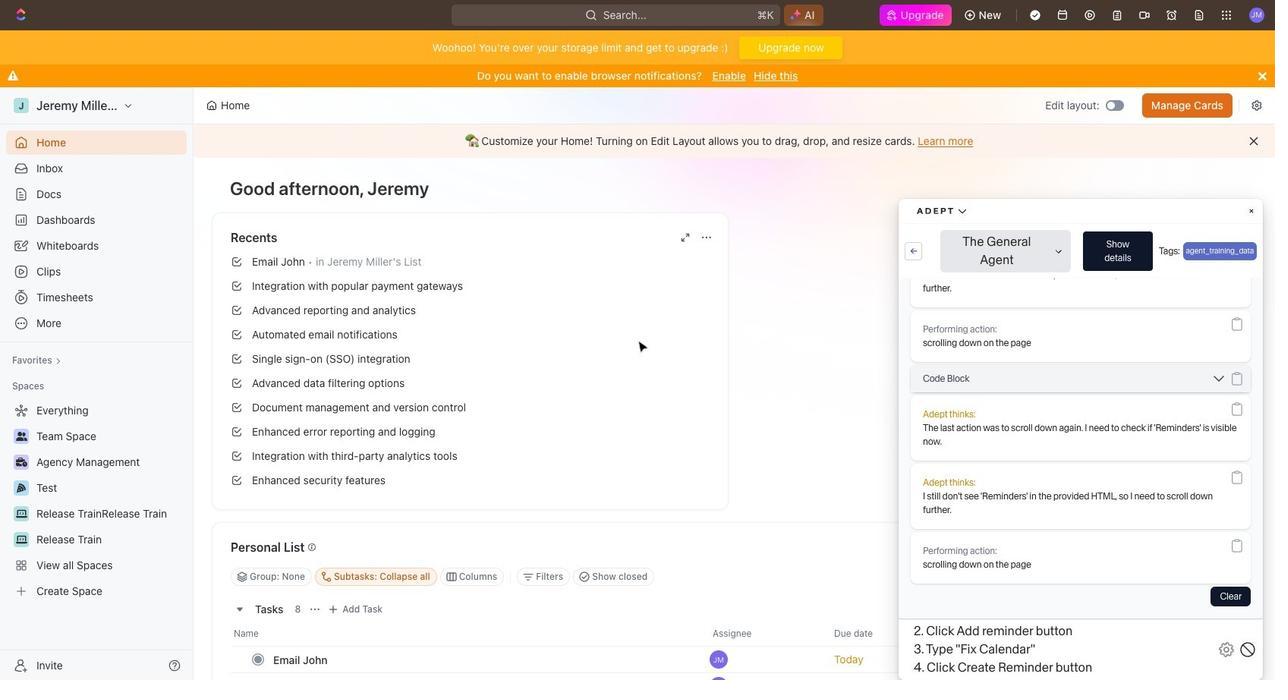 Task type: vqa. For each thing, say whether or not it's contained in the screenshot.
Search tasks... 'text box'
yes



Task type: describe. For each thing, give the bounding box(es) containing it.
user group image
[[16, 432, 27, 441]]

pizza slice image
[[17, 484, 26, 493]]

tree inside sidebar navigation
[[6, 399, 187, 604]]



Task type: locate. For each thing, give the bounding box(es) containing it.
laptop code image
[[16, 535, 27, 544]]

tree
[[6, 399, 187, 604]]

jeremy miller's workspace, , element
[[14, 98, 29, 113]]

Search tasks... text field
[[1027, 566, 1179, 589]]

sidebar navigation
[[0, 87, 197, 680]]

laptop code image
[[16, 510, 27, 519]]

business time image
[[16, 458, 27, 467]]

alert
[[194, 125, 1276, 158]]



